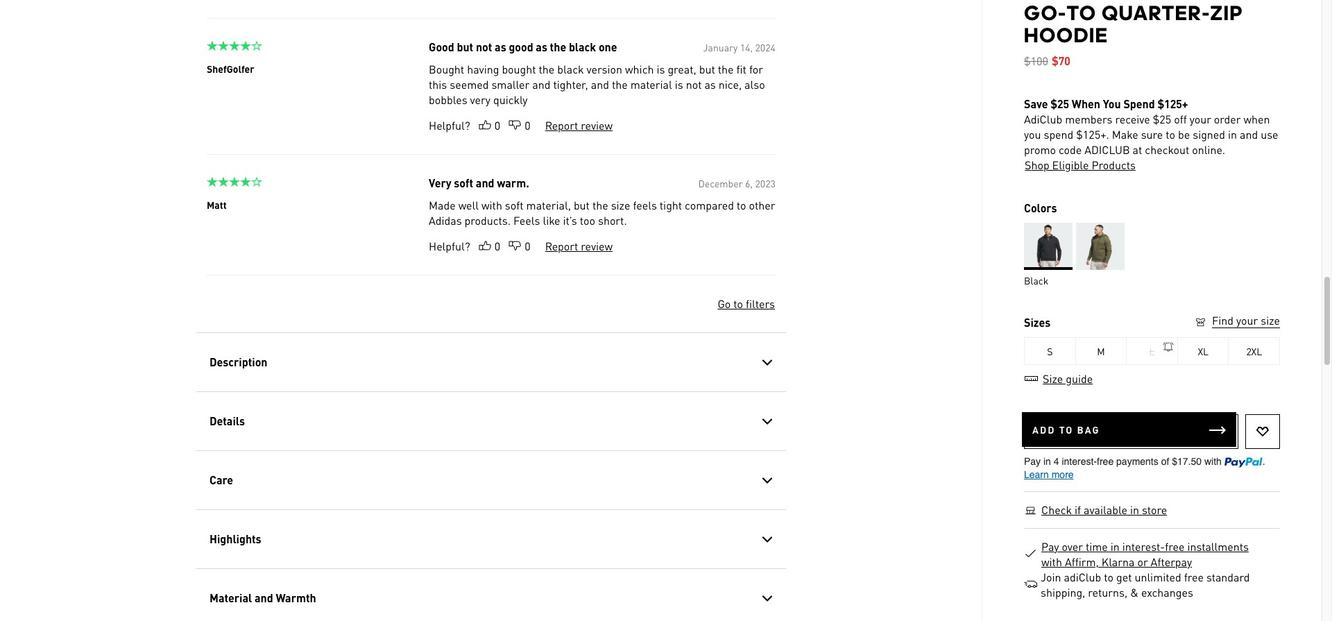 Task type: describe. For each thing, give the bounding box(es) containing it.
6,
[[745, 177, 753, 190]]

l
[[1150, 345, 1155, 357]]

warmth
[[275, 591, 316, 605]]

your inside save $25 when you spend $125+ adiclub members receive $25 off your order when you spend $125+. make sure to be signed in and use promo code adiclub at checkout online. shop eligible products
[[1190, 112, 1212, 126]]

highlights button
[[196, 510, 786, 569]]

matt
[[207, 199, 226, 211]]

check if available in store
[[1042, 503, 1168, 517]]

off
[[1175, 112, 1187, 126]]

feels
[[513, 213, 540, 228]]

the down version
[[612, 77, 628, 92]]

save $25 when you spend $125+ adiclub members receive $25 off your order when you spend $125+. make sure to be signed in and use promo code adiclub at checkout online. shop eligible products
[[1025, 96, 1279, 172]]

unlimited
[[1135, 570, 1182, 584]]

report review for tighter,
[[545, 118, 613, 133]]

as inside "bought having bought the black version which is great, but the fit for this seemed smaller and tighter, and the material is not as nice, also bobbles very quickly"
[[705, 77, 716, 92]]

care button
[[196, 451, 786, 510]]

black
[[1025, 274, 1049, 287]]

online.
[[1193, 142, 1226, 157]]

quarter-
[[1102, 1, 1211, 25]]

go-
[[1025, 1, 1067, 25]]

order
[[1215, 112, 1242, 126]]

eligible
[[1053, 158, 1089, 172]]

go to filters button
[[717, 296, 776, 312]]

adidas
[[429, 213, 462, 228]]

l button
[[1127, 337, 1179, 365]]

description button
[[196, 333, 786, 392]]

and inside save $25 when you spend $125+ adiclub members receive $25 off your order when you spend $125+. make sure to be signed in and use promo code adiclub at checkout online. shop eligible products
[[1240, 127, 1259, 142]]

1 horizontal spatial as
[[536, 40, 547, 54]]

bought having bought the black version which is great, but the fit for this seemed smaller and tighter, and the material is not as nice, also bobbles very quickly
[[429, 62, 765, 107]]

promo
[[1025, 142, 1057, 157]]

find your size button
[[1195, 313, 1281, 330]]

soft inside made well with soft material, but the size feels tight compared to other adidas products. feels like it's too short.
[[505, 198, 523, 212]]

find your size image
[[1195, 316, 1208, 329]]

tighter,
[[553, 77, 588, 92]]

short.
[[598, 213, 627, 228]]

size guide
[[1043, 371, 1093, 386]]

colors
[[1025, 201, 1058, 215]]

interest-
[[1123, 539, 1166, 554]]

very
[[429, 176, 451, 190]]

xl
[[1198, 345, 1209, 357]]

report for tighter,
[[545, 118, 578, 133]]

store
[[1143, 503, 1168, 517]]

in for store
[[1131, 503, 1140, 517]]

january 14, 2024
[[703, 41, 776, 53]]

0 vertical spatial is
[[657, 62, 665, 76]]

with inside pay over time in interest-free installments with affirm, klarna or afterpay
[[1042, 555, 1063, 569]]

your inside button
[[1237, 313, 1259, 328]]

0 vertical spatial not
[[476, 40, 492, 54]]

feels
[[633, 198, 657, 212]]

when
[[1072, 96, 1101, 111]]

this
[[429, 77, 447, 92]]

warm.
[[497, 176, 529, 190]]

tight
[[660, 198, 682, 212]]

&
[[1131, 585, 1139, 600]]

free for interest-
[[1166, 539, 1185, 554]]

shop eligible products link
[[1025, 158, 1137, 173]]

made well with soft material, but the size feels tight compared to other adidas products. feels like it's too short.
[[429, 198, 775, 228]]

0 vertical spatial soft
[[454, 176, 473, 190]]

2024
[[755, 41, 776, 53]]

but inside made well with soft material, but the size feels tight compared to other adidas products. feels like it's too short.
[[574, 198, 590, 212]]

spend
[[1124, 96, 1156, 111]]

adiclub
[[1025, 112, 1063, 126]]

guide
[[1066, 371, 1093, 386]]

to inside join adiclub to get unlimited free standard shipping, returns, & exchanges
[[1105, 570, 1114, 584]]

free for unlimited
[[1185, 570, 1204, 584]]

adiclub
[[1085, 142, 1131, 157]]

material,
[[526, 198, 571, 212]]

make
[[1113, 127, 1139, 142]]

bobbles
[[429, 92, 467, 107]]

$70
[[1052, 53, 1071, 68]]

good
[[509, 40, 533, 54]]

join adiclub to get unlimited free standard shipping, returns, & exchanges
[[1041, 570, 1250, 600]]

report review button for tighter,
[[544, 118, 613, 133]]

in inside save $25 when you spend $125+ adiclub members receive $25 off your order when you spend $125+. make sure to be signed in and use promo code adiclub at checkout online. shop eligible products
[[1229, 127, 1238, 142]]

it's
[[563, 213, 577, 228]]

to for add
[[1060, 423, 1074, 436]]

shop
[[1025, 158, 1050, 172]]

details button
[[196, 392, 786, 451]]

time
[[1086, 539, 1108, 554]]

like
[[543, 213, 560, 228]]

get
[[1117, 570, 1132, 584]]

1 vertical spatial $25
[[1153, 112, 1172, 126]]

to for go-
[[1067, 1, 1097, 25]]

well
[[458, 198, 479, 212]]

with inside made well with soft material, but the size feels tight compared to other adidas products. feels like it's too short.
[[481, 198, 502, 212]]

version
[[587, 62, 622, 76]]

xl button
[[1179, 337, 1230, 365]]

affirm,
[[1065, 555, 1099, 569]]

add to bag button
[[1022, 412, 1237, 447]]

december 6, 2023
[[698, 177, 776, 190]]

go-to quarter-zip hoodie $100 $70
[[1025, 1, 1244, 68]]

quickly
[[493, 92, 528, 107]]

available
[[1084, 503, 1128, 517]]

bag
[[1078, 423, 1101, 436]]

s button
[[1025, 337, 1076, 365]]

pay over time in interest-free installments with affirm, klarna or afterpay link
[[1041, 539, 1272, 570]]

sure
[[1142, 127, 1164, 142]]

description
[[209, 355, 267, 369]]

good
[[429, 40, 454, 54]]

$100
[[1025, 53, 1049, 68]]

highlights
[[209, 532, 261, 546]]

check if available in store button
[[1041, 503, 1168, 518]]



Task type: vqa. For each thing, say whether or not it's contained in the screenshot.
"3-"
no



Task type: locate. For each thing, give the bounding box(es) containing it.
go
[[718, 296, 731, 311]]

join
[[1041, 570, 1062, 584]]

exchanges
[[1142, 585, 1194, 600]]

helpful? down adidas
[[429, 239, 470, 253]]

1 vertical spatial helpful?
[[429, 239, 470, 253]]

0 vertical spatial $25
[[1051, 96, 1070, 111]]

review down "bought having bought the black version which is great, but the fit for this seemed smaller and tighter, and the material is not as nice, also bobbles very quickly"
[[581, 118, 613, 133]]

report review down tighter,
[[545, 118, 613, 133]]

is up the material
[[657, 62, 665, 76]]

free up afterpay
[[1166, 539, 1185, 554]]

made
[[429, 198, 455, 212]]

$25 up adiclub
[[1051, 96, 1070, 111]]

be
[[1179, 127, 1191, 142]]

report
[[545, 118, 578, 133], [545, 239, 578, 253]]

2 report review from the top
[[545, 239, 613, 253]]

the right good
[[550, 40, 566, 54]]

2 helpful? from the top
[[429, 239, 470, 253]]

0 vertical spatial report
[[545, 118, 578, 133]]

0 horizontal spatial as
[[495, 40, 506, 54]]

1 vertical spatial your
[[1237, 313, 1259, 328]]

to inside go-to quarter-zip hoodie $100 $70
[[1067, 1, 1097, 25]]

0 vertical spatial report review
[[545, 118, 613, 133]]

and inside button
[[254, 591, 273, 605]]

helpful? for made well with soft material, but the size feels tight compared to other adidas products. feels like it's too short.
[[429, 239, 470, 253]]

to up returns,
[[1105, 570, 1114, 584]]

report review button down tighter,
[[544, 118, 613, 133]]

report review button
[[544, 118, 613, 133], [544, 239, 613, 254]]

material and warmth button
[[196, 569, 786, 621]]

in left store
[[1131, 503, 1140, 517]]

but right good
[[457, 40, 473, 54]]

black left one
[[569, 40, 596, 54]]

your up signed
[[1190, 112, 1212, 126]]

soft up well
[[454, 176, 473, 190]]

not up having
[[476, 40, 492, 54]]

product color: olive strata image
[[1076, 223, 1125, 270]]

0 vertical spatial black
[[569, 40, 596, 54]]

1 horizontal spatial in
[[1131, 503, 1140, 517]]

the up short.
[[592, 198, 608, 212]]

sizes
[[1025, 315, 1051, 330]]

and down version
[[591, 77, 609, 92]]

0 vertical spatial report review button
[[544, 118, 613, 133]]

and down the bought
[[532, 77, 550, 92]]

1 report review from the top
[[545, 118, 613, 133]]

report review down too
[[545, 239, 613, 253]]

not down great,
[[686, 77, 702, 92]]

to up $70
[[1067, 1, 1097, 25]]

2xl
[[1247, 345, 1263, 357]]

0 vertical spatial your
[[1190, 112, 1212, 126]]

$25 up sure
[[1153, 112, 1172, 126]]

2 horizontal spatial as
[[705, 77, 716, 92]]

2 vertical spatial in
[[1111, 539, 1120, 554]]

free inside join adiclub to get unlimited free standard shipping, returns, & exchanges
[[1185, 570, 1204, 584]]

1 vertical spatial report review
[[545, 239, 613, 253]]

1 vertical spatial in
[[1131, 503, 1140, 517]]

material
[[630, 77, 672, 92]]

0 horizontal spatial soft
[[454, 176, 473, 190]]

members
[[1066, 112, 1113, 126]]

checkout
[[1146, 142, 1190, 157]]

to left be
[[1166, 127, 1176, 142]]

but up too
[[574, 198, 590, 212]]

0 horizontal spatial is
[[657, 62, 665, 76]]

in inside button
[[1131, 503, 1140, 517]]

$25
[[1051, 96, 1070, 111], [1153, 112, 1172, 126]]

not inside "bought having bought the black version which is great, but the fit for this seemed smaller and tighter, and the material is not as nice, also bobbles very quickly"
[[686, 77, 702, 92]]

report down tighter,
[[545, 118, 578, 133]]

1 helpful? from the top
[[429, 118, 470, 133]]

1 vertical spatial but
[[699, 62, 715, 76]]

1 horizontal spatial size
[[1261, 313, 1281, 328]]

add
[[1033, 423, 1056, 436]]

spend
[[1044, 127, 1074, 142]]

in for interest-
[[1111, 539, 1120, 554]]

soft up feels
[[505, 198, 523, 212]]

review for too
[[581, 239, 613, 253]]

size
[[611, 198, 630, 212], [1261, 313, 1281, 328]]

2 vertical spatial but
[[574, 198, 590, 212]]

not
[[476, 40, 492, 54], [686, 77, 702, 92]]

size up 2xl button
[[1261, 313, 1281, 328]]

size up short.
[[611, 198, 630, 212]]

1 horizontal spatial is
[[675, 77, 683, 92]]

1 vertical spatial black
[[557, 62, 584, 76]]

review down too
[[581, 239, 613, 253]]

0 vertical spatial to
[[1067, 1, 1097, 25]]

1 vertical spatial is
[[675, 77, 683, 92]]

to right the "go"
[[734, 296, 743, 311]]

to inside save $25 when you spend $125+ adiclub members receive $25 off your order when you spend $125+. make sure to be signed in and use promo code adiclub at checkout online. shop eligible products
[[1166, 127, 1176, 142]]

review for and
[[581, 118, 613, 133]]

m button
[[1076, 337, 1127, 365]]

returns,
[[1089, 585, 1128, 600]]

helpful?
[[429, 118, 470, 133], [429, 239, 470, 253]]

save
[[1025, 96, 1049, 111]]

size guide link
[[1025, 371, 1094, 386]]

is
[[657, 62, 665, 76], [675, 77, 683, 92]]

1 horizontal spatial soft
[[505, 198, 523, 212]]

1 horizontal spatial but
[[574, 198, 590, 212]]

over
[[1062, 539, 1084, 554]]

your right find
[[1237, 313, 1259, 328]]

but inside "bought having bought the black version which is great, but the fit for this seemed smaller and tighter, and the material is not as nice, also bobbles very quickly"
[[699, 62, 715, 76]]

to
[[1067, 1, 1097, 25], [1060, 423, 1074, 436]]

with up join
[[1042, 555, 1063, 569]]

1 horizontal spatial $25
[[1153, 112, 1172, 126]]

as left good
[[495, 40, 506, 54]]

january
[[703, 41, 738, 53]]

0 vertical spatial helpful?
[[429, 118, 470, 133]]

for
[[749, 62, 763, 76]]

1 review from the top
[[581, 118, 613, 133]]

1 vertical spatial soft
[[505, 198, 523, 212]]

2 report from the top
[[545, 239, 578, 253]]

very soft and warm.
[[429, 176, 529, 190]]

the right the bought
[[539, 62, 555, 76]]

2 review from the top
[[581, 239, 613, 253]]

free down afterpay
[[1185, 570, 1204, 584]]

$125+
[[1158, 96, 1189, 111]]

1 vertical spatial free
[[1185, 570, 1204, 584]]

but
[[457, 40, 473, 54], [699, 62, 715, 76], [574, 198, 590, 212]]

helpful? down bobbles
[[429, 118, 470, 133]]

find your size
[[1213, 313, 1281, 328]]

14,
[[740, 41, 753, 53]]

2023
[[755, 177, 776, 190]]

to inside button
[[1060, 423, 1074, 436]]

black inside "bought having bought the black version which is great, but the fit for this seemed smaller and tighter, and the material is not as nice, also bobbles very quickly"
[[557, 62, 584, 76]]

1 vertical spatial report review button
[[544, 239, 613, 254]]

the
[[550, 40, 566, 54], [539, 62, 555, 76], [718, 62, 734, 76], [612, 77, 628, 92], [592, 198, 608, 212]]

as right good
[[536, 40, 547, 54]]

1 vertical spatial to
[[1060, 423, 1074, 436]]

zip
[[1211, 1, 1244, 25]]

0 horizontal spatial $25
[[1051, 96, 1070, 111]]

report review button down too
[[544, 239, 613, 254]]

1 horizontal spatial with
[[1042, 555, 1063, 569]]

to inside button
[[734, 296, 743, 311]]

1 vertical spatial report
[[545, 239, 578, 253]]

review
[[581, 118, 613, 133], [581, 239, 613, 253]]

smaller
[[491, 77, 529, 92]]

1 vertical spatial with
[[1042, 555, 1063, 569]]

check
[[1042, 503, 1073, 517]]

but right great,
[[699, 62, 715, 76]]

in up klarna
[[1111, 539, 1120, 554]]

product color: black image
[[1025, 223, 1073, 270]]

2 horizontal spatial in
[[1229, 127, 1238, 142]]

pay
[[1042, 539, 1060, 554]]

or
[[1138, 555, 1149, 569]]

0 horizontal spatial but
[[457, 40, 473, 54]]

0 vertical spatial with
[[481, 198, 502, 212]]

if
[[1075, 503, 1082, 517]]

0 horizontal spatial not
[[476, 40, 492, 54]]

filters
[[746, 296, 775, 311]]

2 horizontal spatial but
[[699, 62, 715, 76]]

to left other
[[737, 198, 746, 212]]

other
[[749, 198, 775, 212]]

0 vertical spatial in
[[1229, 127, 1238, 142]]

hoodie
[[1025, 23, 1109, 47]]

1 vertical spatial not
[[686, 77, 702, 92]]

and down when
[[1240, 127, 1259, 142]]

code
[[1059, 142, 1082, 157]]

bought
[[429, 62, 464, 76]]

as left nice,
[[705, 77, 716, 92]]

shefgolfer
[[207, 62, 254, 75]]

in inside pay over time in interest-free installments with affirm, klarna or afterpay
[[1111, 539, 1120, 554]]

to left bag at the bottom of the page
[[1060, 423, 1074, 436]]

afterpay
[[1151, 555, 1193, 569]]

which
[[625, 62, 654, 76]]

december
[[698, 177, 743, 190]]

free
[[1166, 539, 1185, 554], [1185, 570, 1204, 584]]

0 vertical spatial review
[[581, 118, 613, 133]]

with
[[481, 198, 502, 212], [1042, 555, 1063, 569]]

1 report from the top
[[545, 118, 578, 133]]

the inside made well with soft material, but the size feels tight compared to other adidas products. feels like it's too short.
[[592, 198, 608, 212]]

signed
[[1193, 127, 1226, 142]]

material
[[209, 591, 252, 605]]

to inside made well with soft material, but the size feels tight compared to other adidas products. feels like it's too short.
[[737, 198, 746, 212]]

find
[[1213, 313, 1234, 328]]

helpful? for bought having bought the black version which is great, but the fit for this seemed smaller and tighter, and the material is not as nice, also bobbles very quickly
[[429, 118, 470, 133]]

report review for it's
[[545, 239, 613, 253]]

also
[[745, 77, 765, 92]]

1 report review button from the top
[[544, 118, 613, 133]]

soft
[[454, 176, 473, 190], [505, 198, 523, 212]]

0 vertical spatial but
[[457, 40, 473, 54]]

0 vertical spatial free
[[1166, 539, 1185, 554]]

in down order
[[1229, 127, 1238, 142]]

black
[[569, 40, 596, 54], [557, 62, 584, 76]]

and left "warmth"
[[254, 591, 273, 605]]

report review button for it's
[[544, 239, 613, 254]]

receive
[[1116, 112, 1151, 126]]

when
[[1244, 112, 1271, 126]]

report for it's
[[545, 239, 578, 253]]

0 horizontal spatial in
[[1111, 539, 1120, 554]]

the left fit
[[718, 62, 734, 76]]

with up products.
[[481, 198, 502, 212]]

1 vertical spatial size
[[1261, 313, 1281, 328]]

and up well
[[476, 176, 494, 190]]

black up tighter,
[[557, 62, 584, 76]]

1 horizontal spatial your
[[1237, 313, 1259, 328]]

your
[[1190, 112, 1212, 126], [1237, 313, 1259, 328]]

0 horizontal spatial size
[[611, 198, 630, 212]]

0 horizontal spatial with
[[481, 198, 502, 212]]

material and warmth
[[209, 591, 316, 605]]

2 report review button from the top
[[544, 239, 613, 254]]

seemed
[[450, 77, 489, 92]]

report down it's in the top of the page
[[545, 239, 578, 253]]

is down great,
[[675, 77, 683, 92]]

as
[[495, 40, 506, 54], [536, 40, 547, 54], [705, 77, 716, 92]]

1 horizontal spatial not
[[686, 77, 702, 92]]

0 horizontal spatial your
[[1190, 112, 1212, 126]]

1 vertical spatial review
[[581, 239, 613, 253]]

size inside button
[[1261, 313, 1281, 328]]

pay over time in interest-free installments with affirm, klarna or afterpay
[[1042, 539, 1249, 569]]

size inside made well with soft material, but the size feels tight compared to other adidas products. feels like it's too short.
[[611, 198, 630, 212]]

0 vertical spatial size
[[611, 198, 630, 212]]

size
[[1043, 371, 1064, 386]]

having
[[467, 62, 499, 76]]

free inside pay over time in interest-free installments with affirm, klarna or afterpay
[[1166, 539, 1185, 554]]

installments
[[1188, 539, 1249, 554]]

add to bag
[[1033, 423, 1101, 436]]

one
[[599, 40, 617, 54]]



